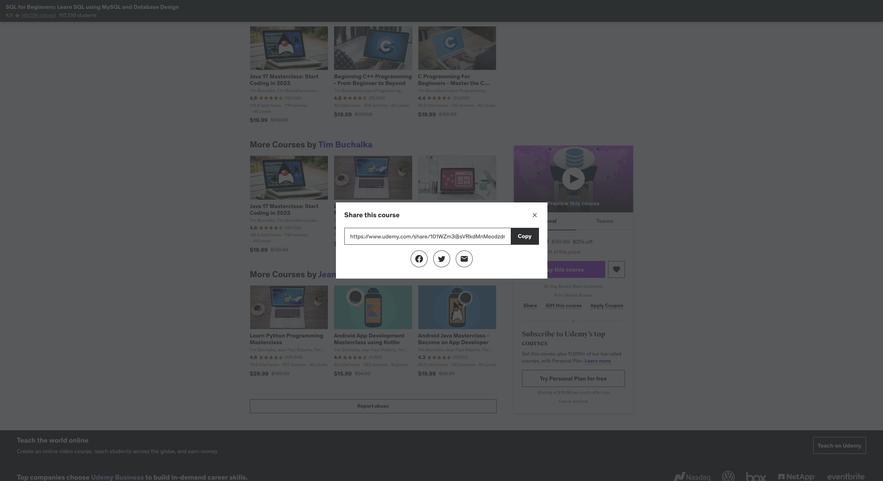 Task type: vqa. For each thing, say whether or not it's contained in the screenshot.
10502 reviews element's All Levels
yes



Task type: describe. For each thing, give the bounding box(es) containing it.
191034 reviews element for beginning c++ programming - from beginner to beyond
[[285, 95, 302, 101]]

free
[[597, 375, 607, 382]]

abuse
[[375, 403, 389, 409]]

per
[[573, 390, 579, 395]]

by for tim
[[307, 139, 317, 150]]

app inside android java masterclass - become an app developer tim buchalka, jean-paul roberts, tim buchalka's learn programming academy
[[449, 339, 460, 346]]

java inside data structures and algorithms:  deep dive using java
[[418, 216, 430, 223]]

$199.99 for 100849 reviews element to the left
[[272, 370, 290, 377]]

dr.
[[353, 94, 359, 99]]

1 horizontal spatial beginner
[[391, 362, 409, 367]]

30-
[[544, 284, 551, 289]]

android for android app development masterclass using kotlin
[[334, 332, 356, 339]]

courses,
[[522, 358, 541, 364]]

jean-paul roberts link
[[319, 269, 392, 280]]

back
[[573, 284, 583, 289]]

levels for beginning c++ programming - from beginner to beyond link
[[397, 103, 409, 108]]

courses for jean-paul roberts
[[272, 269, 305, 280]]

share button
[[522, 298, 539, 313]]

135.5 for $29.99
[[250, 232, 260, 238]]

masterclass inside android app development masterclass using kotlin
[[334, 339, 367, 346]]

1 vertical spatial $29.99
[[250, 370, 269, 377]]

719 lectures all levels for $19.99
[[254, 103, 308, 114]]

1 horizontal spatial c
[[481, 79, 485, 86]]

60.5
[[418, 362, 427, 367]]

157,330
[[59, 12, 76, 18]]

$139.99 for beginning
[[271, 117, 289, 123]]

share this course dialog
[[336, 203, 548, 279]]

of
[[587, 351, 591, 357]]

0 horizontal spatial the
[[37, 436, 48, 444]]

course for preview this course
[[582, 200, 600, 207]]

programming inside tim buchalka's learn programming academy, jason fedin
[[460, 88, 485, 93]]

report
[[358, 403, 374, 409]]

roberts, inside android java masterclass - become an app developer tim buchalka, jean-paul roberts, tim buchalka's learn programming academy
[[465, 347, 481, 353]]

developer
[[461, 339, 489, 346]]

this for share
[[365, 211, 377, 219]]

get this course, plus 11,000+ of our top-rated courses, with personal plan.
[[522, 351, 622, 364]]

programming inside android java masterclass - become an app developer tim buchalka, jean-paul roberts, tim buchalka's learn programming academy
[[452, 353, 477, 359]]

beginning c++ programming - from beginner to beyond link
[[334, 73, 412, 86]]

dive
[[467, 209, 478, 216]]

try personal plan for free
[[540, 375, 607, 382]]

course for buy this course
[[566, 266, 585, 273]]

buchalka's inside tim buchalka's learn programming academy
[[335, 0, 379, 10]]

1 vertical spatial 74.5 total hours
[[250, 362, 279, 367]]

30-day money-back guarantee full lifetime access
[[544, 284, 604, 298]]

coding for beginning
[[250, 79, 269, 86]]

levels for c programming for beginners - master the c language link
[[484, 103, 496, 108]]

eventbrite image
[[826, 470, 867, 481]]

c programming for beginners - master the c language
[[418, 73, 485, 93]]

the inside c programming for beginners - master the c language
[[470, 79, 479, 86]]

plan
[[575, 375, 586, 382]]

intermediate
[[422, 238, 446, 244]]

learn python programming masterclass link for 100849 reviews element to the left
[[250, 332, 324, 346]]

deep
[[451, 209, 465, 216]]

paul inside android java masterclass - become an app developer tim buchalka, jean-paul roberts, tim buchalka's learn programming academy
[[456, 347, 464, 353]]

more for more courses by jean-paul roberts
[[250, 269, 270, 280]]

academy inside tim buchalka's learn programming academy
[[250, 9, 287, 20]]

programming inside tim buchalka, goran lochert, tim buchalka's learn programming academy
[[452, 224, 477, 229]]

become
[[418, 339, 440, 346]]

hours for java 17 masterclass: start coding in 2023 link corresponding to learn
[[271, 232, 281, 238]]

$199.99 for 100849 reviews element to the right
[[356, 241, 374, 247]]

323 lectures
[[452, 362, 476, 367]]

all for c programming for beginners - master the c language link
[[478, 103, 483, 108]]

this for buy
[[555, 266, 565, 273]]

$15.99 $84.99
[[334, 370, 371, 377]]

$99.99
[[439, 370, 455, 377]]

nasdaq image
[[672, 470, 713, 481]]

62 total hours
[[334, 362, 360, 367]]

gift this course link
[[545, 298, 584, 313]]

academy inside tim buchalka, goran lochert, tim buchalka's learn programming academy
[[478, 224, 496, 229]]

$15.99 for $15.99 $84.99
[[334, 370, 352, 377]]

fedin
[[449, 94, 460, 99]]

academy inside android java masterclass - become an app developer tim buchalka, jean-paul roberts, tim buchalka's learn programming academy
[[478, 353, 496, 359]]

learn more link
[[585, 358, 612, 364]]

learn inside tim buchalka, goran lochert, tim buchalka's learn programming academy
[[440, 224, 451, 229]]

volkswagen image
[[721, 470, 737, 481]]

none text field inside share this course dialog
[[345, 228, 511, 245]]

from
[[338, 79, 352, 86]]

2023 for beginning
[[277, 79, 291, 86]]

java 17 masterclass: start coding in 2023 tim buchalka, tim buchalka's learn programming academy for learn python programming masterclass
[[250, 202, 319, 229]]

plan.
[[573, 358, 584, 364]]

c++
[[363, 73, 374, 80]]

masterclass: for masterclass
[[270, 202, 304, 209]]

46 total hours
[[334, 103, 360, 108]]

subscribe
[[522, 330, 555, 339]]

copy
[[518, 233, 532, 240]]

116 lectures intermediate
[[422, 232, 470, 244]]

0 vertical spatial 557 lectures
[[367, 232, 390, 238]]

- inside c programming for beginners - master the c language
[[447, 79, 449, 86]]

191034 reviews element for learn python programming masterclass
[[285, 225, 302, 231]]

wishlist image
[[613, 265, 621, 274]]

course for share this course
[[378, 211, 400, 219]]

teach for on
[[818, 442, 834, 449]]

$17.99
[[418, 246, 436, 253]]

$15.99 $89.99 82% off left at this price!
[[522, 236, 593, 255]]

hours for beginning's java 17 masterclass: start coding in 2023 link
[[271, 103, 281, 108]]

gift this course
[[546, 302, 582, 309]]

in for learn
[[271, 209, 276, 216]]

more courses by jean-paul roberts
[[250, 269, 392, 280]]

$19.99 $99.99
[[418, 370, 455, 377]]

month
[[580, 390, 592, 395]]

719 for $19.99
[[285, 103, 291, 108]]

apply
[[591, 302, 604, 309]]

0 horizontal spatial 100849 reviews element
[[285, 355, 303, 361]]

android app development masterclass using kotlin
[[334, 332, 405, 346]]

programming inside c programming for beginners - master the c language
[[424, 73, 461, 80]]

medium image
[[438, 255, 446, 263]]

719 for $29.99
[[285, 232, 291, 238]]

hours for android app development masterclass using kotlin link at bottom
[[350, 362, 360, 367]]

lectures inside 116 lectures intermediate
[[454, 232, 470, 238]]

4.5
[[6, 12, 13, 18]]

plus
[[558, 351, 567, 357]]

teach on udemy link
[[814, 437, 867, 454]]

all for beginning c++ programming - from beginner to beyond link
[[392, 103, 396, 108]]

0 horizontal spatial 557 lectures
[[283, 362, 306, 367]]

lectures for learn python programming masterclass link associated with 100849 reviews element to the left
[[291, 362, 306, 367]]

share for share
[[524, 302, 538, 309]]

personal inside button
[[534, 217, 557, 224]]

$139.99 for learn
[[271, 247, 289, 253]]

copy button
[[511, 228, 539, 245]]

top-
[[601, 351, 610, 357]]

1 horizontal spatial learn python programming masterclass tim buchalka, jean-paul roberts, tim buchalka's learn programming academy
[[334, 202, 411, 229]]

and inside teach the world online create an online video course, reach students across the globe, and earn money
[[177, 448, 187, 455]]

beyond
[[385, 79, 406, 86]]

apply coupon button
[[589, 298, 625, 313]]

price!
[[569, 249, 581, 255]]

all levels for 33006 reviews element at top right
[[478, 103, 496, 108]]

start for masterclass
[[305, 202, 319, 209]]

(5,925)
[[369, 355, 382, 360]]

share this course
[[345, 211, 400, 219]]

anytime
[[573, 399, 588, 404]]

0 vertical spatial and
[[122, 3, 132, 10]]

tim buchalka link
[[319, 139, 373, 150]]

all for learn python programming masterclass link for 100849 reviews element to the right
[[394, 232, 399, 238]]

world
[[49, 436, 67, 444]]

personal inside 'get this course, plus 11,000+ of our top-rated courses, with personal plan.'
[[553, 358, 572, 364]]

ratings)
[[39, 12, 56, 18]]

course, inside 'get this course, plus 11,000+ of our top-rated courses, with personal plan.'
[[541, 351, 557, 357]]

buchalka's inside beginning c++ programming - from beginner to beyond tim buchalka's learn programming academy, dr. frank mitropoulos
[[342, 88, 363, 93]]

roberts
[[360, 269, 392, 280]]

all levels for 65593 reviews element
[[392, 103, 409, 108]]

all levels for 100849 reviews element to the right
[[394, 232, 412, 238]]

get
[[522, 351, 530, 357]]

0 horizontal spatial python
[[266, 332, 285, 339]]

using
[[480, 209, 495, 216]]

135.5 total hours for $29.99
[[250, 232, 281, 238]]

33006 reviews element
[[453, 95, 470, 101]]

1 sql from the left
[[6, 3, 17, 10]]

jason
[[438, 94, 448, 99]]

(191,034) for -
[[285, 95, 302, 101]]

$15.99 for $15.99 $89.99 82% off left at this price!
[[522, 236, 549, 247]]

lochert,
[[459, 218, 474, 223]]

1 horizontal spatial python
[[350, 202, 370, 209]]

tim inside tim buchalka's learn programming academy
[[319, 0, 334, 10]]

buchalka
[[335, 139, 373, 150]]

in for beginning
[[271, 79, 276, 86]]

access
[[579, 293, 593, 298]]

$129.99
[[439, 111, 457, 117]]

(65,593)
[[369, 95, 385, 101]]

learn python programming masterclass link for 100849 reviews element to the right
[[334, 202, 408, 216]]

382 lectures
[[364, 362, 388, 367]]

try personal plan for free link
[[522, 370, 625, 387]]

earn
[[188, 448, 200, 455]]

5925 reviews element
[[369, 355, 382, 361]]

this for preview
[[570, 200, 581, 207]]

65593 reviews element
[[369, 95, 385, 101]]

305 lectures
[[364, 103, 388, 108]]

4.6 for 191034 reviews element related to beginning c++ programming - from beginner to beyond
[[250, 95, 257, 101]]

day
[[551, 284, 558, 289]]

left
[[546, 249, 553, 255]]

1 horizontal spatial for
[[588, 375, 595, 382]]

learn more
[[585, 358, 612, 364]]

0 horizontal spatial roberts,
[[297, 347, 313, 353]]

116
[[447, 232, 453, 238]]

learn inside tim buchalka's learn programming academy
[[381, 0, 404, 10]]

database
[[134, 3, 159, 10]]

1 horizontal spatial 74.5
[[334, 232, 342, 238]]

149 lectures
[[452, 103, 475, 108]]

and inside data structures and algorithms:  deep dive using java
[[462, 202, 472, 209]]

719 lectures all levels for $29.99
[[254, 232, 308, 244]]

language
[[418, 86, 445, 93]]

courses
[[522, 339, 548, 348]]

more
[[599, 358, 612, 364]]

personal button
[[514, 213, 577, 230]]

0 horizontal spatial $29.99 $199.99
[[250, 370, 290, 377]]

learn inside tim buchalka's learn programming academy, jason fedin
[[448, 88, 459, 93]]

1 horizontal spatial online
[[69, 436, 89, 444]]

buchalka, inside android java masterclass - become an app developer tim buchalka, jean-paul roberts, tim buchalka's learn programming academy
[[426, 347, 445, 353]]

$19.99 for 149 lectures
[[418, 111, 436, 118]]

course, inside teach the world online create an online video course, reach students across the globe, and earn money
[[74, 448, 93, 455]]

4.4 for c programming for beginners - master the c language
[[418, 95, 426, 101]]

app inside android app development masterclass using kotlin
[[357, 332, 368, 339]]



Task type: locate. For each thing, give the bounding box(es) containing it.
None text field
[[345, 228, 511, 245]]

1 vertical spatial 135.5 total hours
[[250, 232, 281, 238]]

0 vertical spatial for
[[18, 3, 26, 10]]

tab list
[[514, 213, 634, 230]]

levels for learn python programming masterclass link associated with 100849 reviews element to the left
[[316, 362, 328, 367]]

1 java 17 masterclass: start coding in 2023 tim buchalka, tim buchalka's learn programming academy from the top
[[250, 73, 319, 99]]

buchalka, inside tim buchalka, goran lochert, tim buchalka's learn programming academy
[[426, 218, 445, 223]]

report abuse button
[[250, 399, 497, 413]]

app left development
[[357, 332, 368, 339]]

all levels for the 10502 reviews element
[[479, 362, 497, 367]]

557 for 100849 reviews element to the right
[[367, 232, 374, 238]]

149
[[452, 103, 458, 108]]

tim buchalka's learn programming academy, jason fedin
[[418, 88, 485, 99]]

4.4 for android app development masterclass using kotlin
[[334, 354, 342, 361]]

- for android
[[487, 332, 490, 339]]

1 (191,034) from the top
[[285, 95, 302, 101]]

android for android java masterclass - become an app developer tim buchalka, jean-paul roberts, tim buchalka's learn programming academy
[[418, 332, 440, 339]]

0 vertical spatial 719 lectures all levels
[[254, 103, 308, 114]]

60.5 total hours
[[418, 362, 448, 367]]

2023 for learn
[[277, 209, 291, 216]]

course, up with
[[541, 351, 557, 357]]

2 start from the top
[[305, 202, 319, 209]]

1 horizontal spatial students
[[110, 448, 132, 455]]

beginner inside beginning c++ programming - from beginner to beyond tim buchalka's learn programming academy, dr. frank mitropoulos
[[353, 79, 377, 86]]

1 vertical spatial masterclass:
[[270, 202, 304, 209]]

0 vertical spatial beginner
[[353, 79, 377, 86]]

java inside android java masterclass - become an app developer tim buchalka, jean-paul roberts, tim buchalka's learn programming academy
[[441, 332, 452, 339]]

lectures for android app development masterclass using kotlin link at bottom
[[373, 362, 388, 367]]

1 android from the left
[[334, 332, 356, 339]]

buchalka's inside android java masterclass - become an app developer tim buchalka, jean-paul roberts, tim buchalka's learn programming academy
[[418, 353, 439, 359]]

0 horizontal spatial 74.5 total hours
[[250, 362, 279, 367]]

0 vertical spatial 719
[[285, 103, 291, 108]]

$19.99 for 323 lectures
[[418, 370, 436, 377]]

1 horizontal spatial $29.99
[[334, 240, 353, 247]]

learn python programming masterclass tim buchalka, jean-paul roberts, tim buchalka's learn programming academy
[[334, 202, 411, 229], [250, 332, 327, 359]]

1 courses from the top
[[272, 139, 305, 150]]

1 vertical spatial and
[[462, 202, 472, 209]]

medium image right medium image on the bottom of the page
[[460, 255, 469, 263]]

1 vertical spatial at
[[554, 390, 558, 395]]

1 vertical spatial python
[[266, 332, 285, 339]]

0 vertical spatial coding
[[250, 79, 269, 86]]

and up lochert,
[[462, 202, 472, 209]]

android up 62 total hours
[[334, 332, 356, 339]]

to inside beginning c++ programming - from beginner to beyond tim buchalka's learn programming academy, dr. frank mitropoulos
[[379, 79, 384, 86]]

0 vertical spatial by
[[307, 139, 317, 150]]

0 vertical spatial $15.99
[[522, 236, 549, 247]]

masterclass inside android java masterclass - become an app developer tim buchalka, jean-paul roberts, tim buchalka's learn programming academy
[[454, 332, 486, 339]]

android
[[334, 332, 356, 339], [418, 332, 440, 339]]

after
[[593, 390, 602, 395]]

share inside dialog
[[345, 211, 363, 219]]

1 horizontal spatial academy,
[[418, 94, 437, 99]]

1 vertical spatial by
[[307, 269, 317, 280]]

tab list containing personal
[[514, 213, 634, 230]]

2 sql from the left
[[73, 3, 85, 10]]

0 horizontal spatial online
[[43, 448, 58, 455]]

0 horizontal spatial to
[[379, 79, 384, 86]]

(49,034 ratings)
[[21, 12, 56, 18]]

share for share this course
[[345, 211, 363, 219]]

0 vertical spatial 74.5 total hours
[[334, 232, 363, 238]]

globe,
[[161, 448, 176, 455]]

to up mitropoulos
[[379, 79, 384, 86]]

python
[[350, 202, 370, 209], [266, 332, 285, 339]]

teach up create
[[17, 436, 36, 444]]

and right mysql
[[122, 3, 132, 10]]

$19.99 $139.99 for learn python programming masterclass
[[250, 246, 289, 253]]

(100,849) for 100849 reviews element to the left
[[285, 355, 303, 360]]

- inside android java masterclass - become an app developer tim buchalka, jean-paul roberts, tim buchalka's learn programming academy
[[487, 332, 490, 339]]

135.5 total hours for $19.99
[[250, 103, 281, 108]]

1 more from the top
[[250, 139, 270, 150]]

this inside button
[[555, 266, 565, 273]]

$19.99 for 305 lectures
[[334, 111, 352, 118]]

$19.99 $139.99
[[334, 111, 373, 118], [250, 117, 289, 124], [250, 246, 289, 253]]

c right the for on the top right of the page
[[481, 79, 485, 86]]

4.6 for 191034 reviews element related to learn python programming masterclass
[[250, 225, 257, 231]]

at inside starting at $16.58 per month after trial cancel anytime
[[554, 390, 558, 395]]

2 2023 from the top
[[277, 209, 291, 216]]

this inside 'get this course, plus 11,000+ of our top-rated courses, with personal plan.'
[[532, 351, 540, 357]]

using up (5,925)
[[368, 339, 383, 346]]

0 horizontal spatial learn python programming masterclass link
[[250, 332, 324, 346]]

2 coding from the top
[[250, 209, 269, 216]]

courses for tim buchalka
[[272, 139, 305, 150]]

try
[[540, 375, 548, 382]]

starting
[[538, 390, 553, 395]]

100849 reviews element
[[369, 225, 387, 231], [285, 355, 303, 361]]

online up video
[[69, 436, 89, 444]]

buchalka,
[[258, 88, 277, 93], [258, 218, 277, 223], [342, 218, 361, 223], [426, 218, 445, 223], [258, 347, 277, 353], [426, 347, 445, 353]]

online down world
[[43, 448, 58, 455]]

1 vertical spatial personal
[[553, 358, 572, 364]]

personal down plus on the right bottom
[[553, 358, 572, 364]]

medium image down '$17.99'
[[415, 255, 424, 263]]

all levels down mitropoulos
[[392, 103, 409, 108]]

tim inside beginning c++ programming - from beginner to beyond tim buchalka's learn programming academy, dr. frank mitropoulos
[[334, 88, 341, 93]]

an inside teach the world online create an online video course, reach students across the globe, and earn money
[[35, 448, 41, 455]]

2 vertical spatial personal
[[550, 375, 573, 382]]

android inside android app development masterclass using kotlin
[[334, 332, 356, 339]]

the left globe, at the bottom of page
[[151, 448, 159, 455]]

$109.99
[[439, 247, 457, 253]]

students inside teach the world online create an online video course, reach students across the globe, and earn money
[[110, 448, 132, 455]]

learn inside beginning c++ programming - from beginner to beyond tim buchalka's learn programming academy, dr. frank mitropoulos
[[364, 88, 374, 93]]

0 vertical spatial 17
[[263, 73, 269, 80]]

full
[[555, 293, 562, 298]]

preview this course button
[[514, 145, 634, 213]]

academy
[[250, 9, 287, 20], [277, 94, 294, 99], [277, 224, 294, 229], [394, 224, 411, 229], [478, 224, 496, 229], [310, 353, 327, 359], [478, 353, 496, 359]]

2 719 from the top
[[285, 232, 291, 238]]

at right left
[[554, 249, 558, 255]]

1 start from the top
[[305, 73, 319, 80]]

2 by from the top
[[307, 269, 317, 280]]

using
[[86, 3, 101, 10], [368, 339, 383, 346]]

an right create
[[35, 448, 41, 455]]

course for gift this course
[[566, 302, 582, 309]]

1 horizontal spatial to
[[557, 330, 564, 339]]

an for the
[[35, 448, 41, 455]]

1 vertical spatial 2023
[[277, 209, 291, 216]]

1 java 17 masterclass: start coding in 2023 link from the top
[[250, 73, 319, 86]]

academy, inside beginning c++ programming - from beginner to beyond tim buchalka's learn programming academy, dr. frank mitropoulos
[[334, 94, 352, 99]]

4.6 for 14981 reviews element
[[418, 225, 426, 231]]

- for beginning
[[334, 79, 337, 86]]

1 horizontal spatial sql
[[73, 3, 85, 10]]

0 vertical spatial using
[[86, 3, 101, 10]]

1 horizontal spatial 74.5 total hours
[[334, 232, 363, 238]]

1 vertical spatial 135.5
[[250, 232, 260, 238]]

java 17 masterclass: start coding in 2023 tim buchalka, tim buchalka's learn programming academy for beginning c++ programming - from beginner to beyond
[[250, 73, 319, 99]]

all levels right 149 lectures
[[478, 103, 496, 108]]

jean-
[[362, 218, 372, 223], [319, 269, 340, 280], [277, 347, 288, 353], [446, 347, 456, 353]]

for
[[462, 73, 470, 80]]

2 vertical spatial the
[[151, 448, 159, 455]]

$19.99 $139.99 for beginning c++ programming - from beginner to beyond
[[250, 117, 289, 124]]

academy, inside tim buchalka's learn programming academy, jason fedin
[[418, 94, 437, 99]]

sql up 157,330 students
[[73, 3, 85, 10]]

java 17 masterclass: start coding in 2023 link for learn
[[250, 202, 319, 216]]

135.5
[[250, 103, 260, 108], [250, 232, 260, 238]]

coupon
[[606, 302, 624, 309]]

1 vertical spatial the
[[37, 436, 48, 444]]

c up language
[[418, 73, 422, 80]]

0 vertical spatial share
[[345, 211, 363, 219]]

using inside android app development masterclass using kotlin
[[368, 339, 383, 346]]

jean- inside android java masterclass - become an app developer tim buchalka, jean-paul roberts, tim buchalka's learn programming academy
[[446, 347, 456, 353]]

0 vertical spatial learn python programming masterclass tim buchalka, jean-paul roberts, tim buchalka's learn programming academy
[[334, 202, 411, 229]]

2 more from the top
[[250, 269, 270, 280]]

off
[[587, 238, 593, 245]]

1 17 from the top
[[263, 73, 269, 80]]

1 horizontal spatial the
[[151, 448, 159, 455]]

and left earn
[[177, 448, 187, 455]]

0 horizontal spatial students
[[77, 12, 97, 18]]

this inside button
[[570, 200, 581, 207]]

2 java 17 masterclass: start coding in 2023 link from the top
[[250, 202, 319, 216]]

(10,502)
[[453, 355, 469, 360]]

0 vertical spatial (100,849)
[[369, 225, 387, 230]]

1 vertical spatial an
[[35, 448, 41, 455]]

157,330 students
[[59, 12, 97, 18]]

learn inside android java masterclass - become an app developer tim buchalka, jean-paul roberts, tim buchalka's learn programming academy
[[440, 353, 451, 359]]

2 android from the left
[[418, 332, 440, 339]]

2 (191,034) from the top
[[285, 225, 302, 230]]

2 masterclass: from the top
[[270, 202, 304, 209]]

4.4
[[418, 95, 426, 101], [334, 354, 342, 361]]

1 horizontal spatial 100849 reviews element
[[369, 225, 387, 231]]

an inside android java masterclass - become an app developer tim buchalka, jean-paul roberts, tim buchalka's learn programming academy
[[442, 339, 448, 346]]

1 2023 from the top
[[277, 79, 291, 86]]

to inside subscribe to udemy's top courses
[[557, 330, 564, 339]]

0 vertical spatial python
[[350, 202, 370, 209]]

1 masterclass: from the top
[[270, 73, 304, 80]]

4.4 up "25.5"
[[418, 95, 426, 101]]

0 vertical spatial personal
[[534, 217, 557, 224]]

0 horizontal spatial (100,849)
[[285, 355, 303, 360]]

c programming for beginners - master the c language link
[[418, 73, 490, 93]]

all levels right 323 lectures
[[479, 362, 497, 367]]

students right reach
[[110, 448, 132, 455]]

teams
[[597, 217, 614, 224]]

medium image
[[415, 255, 424, 263], [460, 255, 469, 263]]

1 vertical spatial courses
[[272, 269, 305, 280]]

557 for 100849 reviews element to the left
[[283, 362, 290, 367]]

apply coupon
[[591, 302, 624, 309]]

course inside button
[[582, 200, 600, 207]]

1 vertical spatial $15.99
[[334, 370, 352, 377]]

1 horizontal spatial roberts,
[[381, 218, 397, 223]]

1 in from the top
[[271, 79, 276, 86]]

an for java
[[442, 339, 448, 346]]

2 in from the top
[[271, 209, 276, 216]]

2 17 from the top
[[263, 202, 269, 209]]

1 vertical spatial 74.5
[[250, 362, 258, 367]]

0 vertical spatial learn python programming masterclass link
[[334, 202, 408, 216]]

this inside dialog
[[365, 211, 377, 219]]

course inside "link"
[[566, 302, 582, 309]]

1 medium image from the left
[[415, 255, 424, 263]]

(191,034) for masterclass
[[285, 225, 302, 230]]

more for more courses by tim buchalka
[[250, 139, 270, 150]]

students down sql for beginners: learn sql using mysql and database design on the left of page
[[77, 12, 97, 18]]

beginner left 60.5
[[391, 362, 409, 367]]

10502 reviews element
[[453, 355, 469, 361]]

academy, down language
[[418, 94, 437, 99]]

1 vertical spatial course,
[[74, 448, 93, 455]]

1 vertical spatial 17
[[263, 202, 269, 209]]

1 horizontal spatial 557
[[367, 232, 374, 238]]

with
[[542, 358, 551, 364]]

teach left on in the right bottom of the page
[[818, 442, 834, 449]]

(100,849) for 100849 reviews element to the right
[[369, 225, 387, 230]]

lifetime
[[563, 293, 578, 298]]

tim
[[319, 0, 334, 10], [250, 88, 257, 93], [277, 88, 284, 93], [334, 88, 341, 93], [418, 88, 425, 93], [319, 139, 334, 150], [250, 218, 257, 223], [277, 218, 284, 223], [334, 218, 341, 223], [398, 218, 405, 223], [418, 218, 425, 223], [475, 218, 482, 223], [250, 347, 257, 353], [314, 347, 321, 353], [418, 347, 425, 353], [482, 347, 489, 353]]

0 vertical spatial in
[[271, 79, 276, 86]]

14981 reviews element
[[453, 225, 468, 231]]

1 vertical spatial for
[[588, 375, 595, 382]]

0 vertical spatial 100849 reviews element
[[369, 225, 387, 231]]

0 horizontal spatial c
[[418, 73, 422, 80]]

17 for -
[[263, 73, 269, 80]]

0 vertical spatial (191,034)
[[285, 95, 302, 101]]

app up (10,502)
[[449, 339, 460, 346]]

goran
[[446, 218, 457, 223]]

java 17 masterclass: start coding in 2023 link for beginning
[[250, 73, 319, 86]]

algorithms:
[[418, 209, 450, 216]]

lectures for beginning c++ programming - from beginner to beyond link
[[373, 103, 388, 108]]

$15.99 inside the $15.99 $89.99 82% off left at this price!
[[522, 236, 549, 247]]

82%
[[573, 238, 585, 245]]

coding for learn
[[250, 209, 269, 216]]

sql up '4.5' on the left
[[6, 3, 17, 10]]

0 horizontal spatial $199.99
[[272, 370, 290, 377]]

2 courses from the top
[[272, 269, 305, 280]]

0 vertical spatial 135.5
[[250, 103, 260, 108]]

0 horizontal spatial using
[[86, 3, 101, 10]]

2 java 17 masterclass: start coding in 2023 tim buchalka, tim buchalka's learn programming academy from the top
[[250, 202, 319, 229]]

0 horizontal spatial android
[[334, 332, 356, 339]]

lectures for c programming for beginners - master the c language link
[[459, 103, 475, 108]]

beginner
[[353, 79, 377, 86], [391, 362, 409, 367]]

masterclass
[[334, 209, 367, 216], [454, 332, 486, 339], [250, 339, 282, 346], [334, 339, 367, 346]]

2 horizontal spatial and
[[462, 202, 472, 209]]

1 horizontal spatial $15.99
[[522, 236, 549, 247]]

0 vertical spatial 191034 reviews element
[[285, 95, 302, 101]]

this for get
[[532, 351, 540, 357]]

starting at $16.58 per month after trial cancel anytime
[[538, 390, 610, 404]]

0 vertical spatial $29.99
[[334, 240, 353, 247]]

1 horizontal spatial using
[[368, 339, 383, 346]]

-
[[334, 79, 337, 86], [447, 79, 449, 86], [487, 332, 490, 339]]

teach inside teach the world online create an online video course, reach students across the globe, and earn money
[[17, 436, 36, 444]]

at
[[554, 249, 558, 255], [554, 390, 558, 395]]

box image
[[745, 470, 769, 481]]

netapp image
[[777, 470, 818, 481]]

191034 reviews element
[[285, 95, 302, 101], [285, 225, 302, 231]]

0 vertical spatial $29.99 $199.99
[[334, 240, 374, 247]]

start for -
[[305, 73, 319, 80]]

buchalka's inside tim buchalka, goran lochert, tim buchalka's learn programming academy
[[418, 224, 439, 229]]

1 horizontal spatial an
[[442, 339, 448, 346]]

course, right video
[[74, 448, 93, 455]]

data
[[418, 202, 431, 209]]

135.5 for $19.99
[[250, 103, 260, 108]]

for up "(49,034"
[[18, 3, 26, 10]]

(49,034
[[21, 12, 38, 18]]

levels for the android java masterclass - become an app developer link
[[485, 362, 497, 367]]

1 academy, from the left
[[334, 94, 352, 99]]

0 horizontal spatial for
[[18, 3, 26, 10]]

0 horizontal spatial app
[[357, 332, 368, 339]]

an right become
[[442, 339, 448, 346]]

1 vertical spatial in
[[271, 209, 276, 216]]

1 vertical spatial start
[[305, 202, 319, 209]]

gift
[[546, 302, 555, 309]]

design
[[160, 3, 179, 10]]

2 191034 reviews element from the top
[[285, 225, 302, 231]]

4.6 for 65593 reviews element
[[334, 95, 342, 101]]

1 vertical spatial to
[[557, 330, 564, 339]]

paul
[[372, 218, 380, 223], [340, 269, 358, 280], [288, 347, 296, 353], [456, 347, 464, 353]]

teach
[[17, 436, 36, 444], [818, 442, 834, 449]]

all levels left 16
[[394, 232, 412, 238]]

android inside android java masterclass - become an app developer tim buchalka, jean-paul roberts, tim buchalka's learn programming academy
[[418, 332, 440, 339]]

course,
[[541, 351, 557, 357], [74, 448, 93, 455]]

$15.99 down 62 total hours
[[334, 370, 352, 377]]

at inside the $15.99 $89.99 82% off left at this price!
[[554, 249, 558, 255]]

teach for the
[[17, 436, 36, 444]]

0 vertical spatial 557
[[367, 232, 374, 238]]

using up 157,330 students
[[86, 3, 101, 10]]

structures
[[432, 202, 461, 209]]

2 medium image from the left
[[460, 255, 469, 263]]

2 135.5 total hours from the top
[[250, 232, 281, 238]]

to
[[379, 79, 384, 86], [557, 330, 564, 339]]

(191,034)
[[285, 95, 302, 101], [285, 225, 302, 230]]

course inside button
[[566, 266, 585, 273]]

programming inside tim buchalka's learn programming academy
[[405, 0, 461, 10]]

trial
[[603, 390, 610, 395]]

hours for beginning c++ programming - from beginner to beyond link
[[350, 103, 360, 108]]

the left world
[[37, 436, 48, 444]]

buy this course
[[543, 266, 585, 273]]

hours for c programming for beginners - master the c language link
[[437, 103, 448, 108]]

0 vertical spatial course,
[[541, 351, 557, 357]]

4.4 up 62
[[334, 354, 342, 361]]

course inside dialog
[[378, 211, 400, 219]]

0 horizontal spatial $15.99
[[334, 370, 352, 377]]

our
[[593, 351, 600, 357]]

0 horizontal spatial course,
[[74, 448, 93, 455]]

this for gift
[[556, 302, 565, 309]]

levels for learn python programming masterclass link for 100849 reviews element to the right
[[400, 232, 412, 238]]

2 719 lectures all levels from the top
[[254, 232, 308, 244]]

masterclass: for -
[[270, 73, 304, 80]]

development
[[369, 332, 405, 339]]

1 vertical spatial java 17 masterclass: start coding in 2023 link
[[250, 202, 319, 216]]

all for the android java masterclass - become an app developer link
[[479, 362, 484, 367]]

app
[[357, 332, 368, 339], [449, 339, 460, 346]]

teach inside teach on udemy link
[[818, 442, 834, 449]]

more courses by tim buchalka
[[250, 139, 373, 150]]

2 horizontal spatial roberts,
[[465, 347, 481, 353]]

2 135.5 from the top
[[250, 232, 260, 238]]

hours for the android java masterclass - become an app developer link
[[438, 362, 448, 367]]

tim inside tim buchalka's learn programming academy, jason fedin
[[418, 88, 425, 93]]

cancel
[[559, 399, 572, 404]]

beginner up "frank"
[[353, 79, 377, 86]]

1 vertical spatial coding
[[250, 209, 269, 216]]

0 vertical spatial at
[[554, 249, 558, 255]]

for
[[18, 3, 26, 10], [588, 375, 595, 382]]

report abuse
[[358, 403, 389, 409]]

17 for masterclass
[[263, 202, 269, 209]]

lectures for learn python programming masterclass link for 100849 reviews element to the right
[[375, 232, 390, 238]]

0 vertical spatial 74.5
[[334, 232, 342, 238]]

1 vertical spatial learn python programming masterclass tim buchalka, jean-paul roberts, tim buchalka's learn programming academy
[[250, 332, 327, 359]]

preview
[[548, 200, 569, 207]]

1 719 lectures all levels from the top
[[254, 103, 308, 114]]

1 horizontal spatial share
[[524, 302, 538, 309]]

this inside the $15.99 $89.99 82% off left at this price!
[[560, 249, 568, 255]]

1 horizontal spatial -
[[447, 79, 449, 86]]

1 135.5 from the top
[[250, 103, 260, 108]]

academy, up 46 total hours
[[334, 94, 352, 99]]

subscribe to udemy's top courses
[[522, 330, 606, 348]]

close modal image
[[532, 212, 539, 219]]

382
[[364, 362, 372, 367]]

across
[[133, 448, 150, 455]]

video
[[59, 448, 73, 455]]

1 191034 reviews element from the top
[[285, 95, 302, 101]]

1 vertical spatial (191,034)
[[285, 225, 302, 230]]

reach
[[94, 448, 108, 455]]

personal up "$16.58"
[[550, 375, 573, 382]]

lectures for the android java masterclass - become an app developer link
[[460, 362, 476, 367]]

0 vertical spatial java 17 masterclass: start coding in 2023 link
[[250, 73, 319, 86]]

0 vertical spatial students
[[77, 12, 97, 18]]

557
[[367, 232, 374, 238], [283, 362, 290, 367]]

by for jean-
[[307, 269, 317, 280]]

0 horizontal spatial learn python programming masterclass tim buchalka, jean-paul roberts, tim buchalka's learn programming academy
[[250, 332, 327, 359]]

2 academy, from the left
[[418, 94, 437, 99]]

all levels for 100849 reviews element to the left
[[310, 362, 328, 367]]

personal down "preview"
[[534, 217, 557, 224]]

learn
[[381, 0, 404, 10], [57, 3, 72, 10], [307, 88, 318, 93], [364, 88, 374, 93], [448, 88, 459, 93], [334, 202, 349, 209], [307, 218, 318, 223], [356, 224, 366, 229], [440, 224, 451, 229], [250, 332, 265, 339], [271, 353, 282, 359], [440, 353, 451, 359], [585, 358, 598, 364]]

tim buchalka, goran lochert, tim buchalka's learn programming academy
[[418, 218, 496, 229]]

1 coding from the top
[[250, 79, 269, 86]]

1 by from the top
[[307, 139, 317, 150]]

0 horizontal spatial share
[[345, 211, 363, 219]]

for left 'free'
[[588, 375, 595, 382]]

beginners:
[[27, 3, 56, 10]]

$17.99 $109.99
[[418, 246, 457, 253]]

1 horizontal spatial (100,849)
[[369, 225, 387, 230]]

courses
[[272, 139, 305, 150], [272, 269, 305, 280]]

to left udemy's
[[557, 330, 564, 339]]

135.5 total hours
[[250, 103, 281, 108], [250, 232, 281, 238]]

at left "$16.58"
[[554, 390, 558, 395]]

0 vertical spatial start
[[305, 73, 319, 80]]

17
[[263, 73, 269, 80], [263, 202, 269, 209]]

android up 4.3
[[418, 332, 440, 339]]

1 horizontal spatial course,
[[541, 351, 557, 357]]

1 vertical spatial $199.99
[[272, 370, 290, 377]]

1 vertical spatial 719 lectures all levels
[[254, 232, 308, 244]]

1 719 from the top
[[285, 103, 291, 108]]

share inside button
[[524, 302, 538, 309]]

this inside "link"
[[556, 302, 565, 309]]

1 135.5 total hours from the top
[[250, 103, 281, 108]]

0 horizontal spatial 4.4
[[334, 354, 342, 361]]

the right the for on the top right of the page
[[470, 79, 479, 86]]

$15.99 up left
[[522, 236, 549, 247]]

all levels left 62
[[310, 362, 328, 367]]

74.5
[[334, 232, 342, 238], [250, 362, 258, 367]]

0 vertical spatial masterclass:
[[270, 73, 304, 80]]

buchalka's inside tim buchalka's learn programming academy, jason fedin
[[426, 88, 447, 93]]

- inside beginning c++ programming - from beginner to beyond tim buchalka's learn programming academy, dr. frank mitropoulos
[[334, 79, 337, 86]]

rated
[[610, 351, 622, 357]]

4.6
[[250, 95, 257, 101], [334, 95, 342, 101], [250, 225, 257, 231], [334, 225, 342, 231], [418, 225, 426, 231], [250, 354, 257, 361]]



